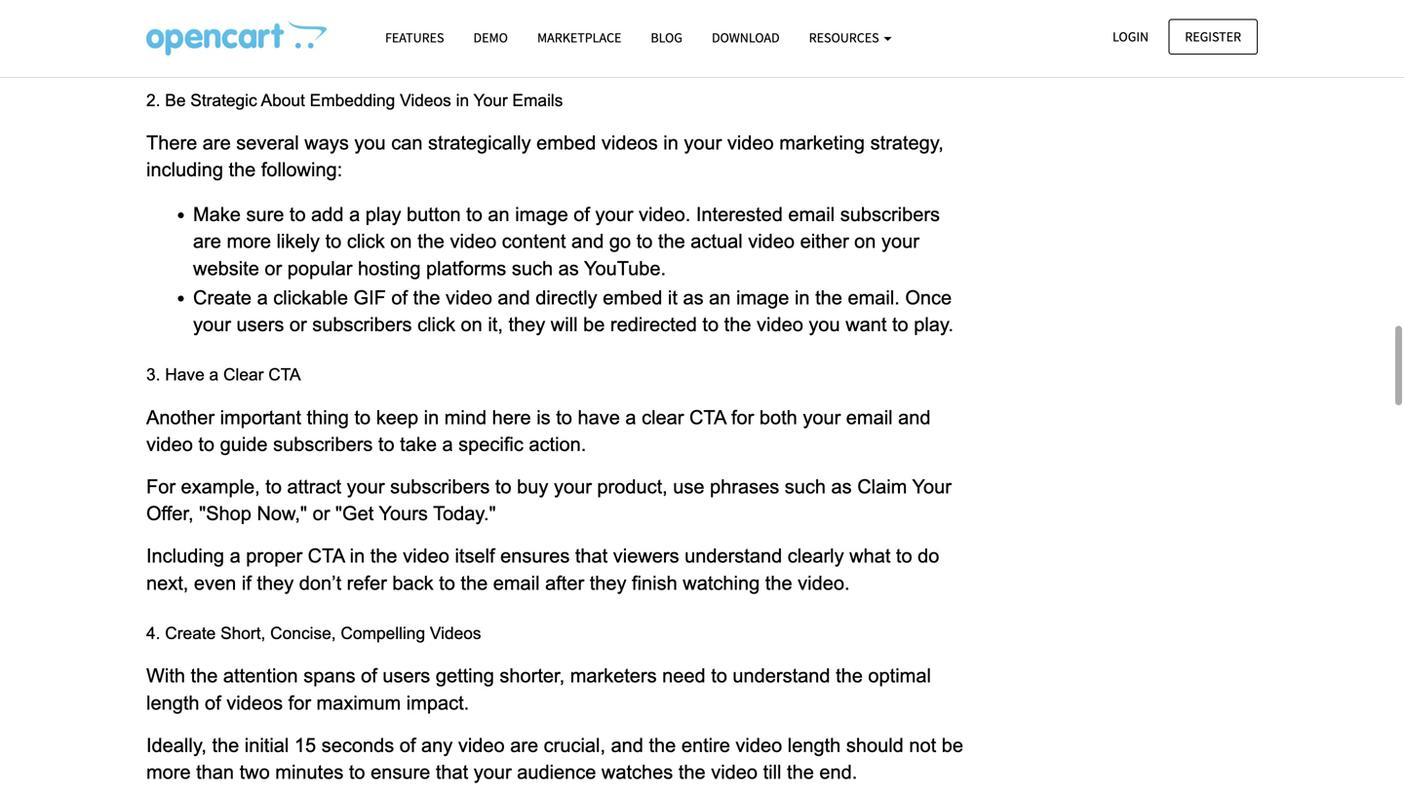 Task type: locate. For each thing, give the bounding box(es) containing it.
1 horizontal spatial more
[[227, 231, 271, 252]]

1 horizontal spatial cta
[[308, 546, 344, 567]]

videos up can
[[400, 91, 451, 109]]

2 horizontal spatial email
[[846, 407, 893, 428]]

1 vertical spatial more
[[146, 762, 191, 783]]

they right it,
[[508, 314, 545, 335]]

embed down "emails"
[[536, 132, 596, 153]]

in inside there are several ways you can strategically embed videos in your video marketing strategy, including the following:
[[663, 132, 678, 153]]

content
[[502, 231, 566, 252]]

0 horizontal spatial click
[[347, 231, 385, 252]]

watching
[[683, 573, 760, 594]]

an up content
[[488, 204, 510, 225]]

videos for embedding
[[400, 91, 451, 109]]

proper
[[246, 546, 302, 567]]

more down sure
[[227, 231, 271, 252]]

including a proper cta in the video itself ensures that viewers understand clearly what to do next, even if they don't refer back to the email after they finish watching the video.
[[146, 546, 945, 594]]

0 vertical spatial email
[[788, 204, 835, 225]]

length for should
[[788, 735, 841, 756]]

directly
[[536, 287, 597, 308]]

subscribers up either
[[840, 204, 940, 225]]

embed
[[536, 132, 596, 153], [603, 287, 662, 308]]

more inside "make sure to add a play button to an image of your video. interested email subscribers are more likely to click on the video content and go to the actual video either on your website or popular hosting platforms such as youtube. create a clickable gif of the video and directly embed it as an image in the email. once your users or subscribers click on it, they will be redirected to the video you want to play."
[[227, 231, 271, 252]]

0 horizontal spatial embed
[[536, 132, 596, 153]]

a right the add
[[349, 204, 360, 225]]

as right it
[[683, 287, 704, 308]]

such inside "make sure to add a play button to an image of your video. interested email subscribers are more likely to click on the video content and go to the actual video either on your website or popular hosting platforms such as youtube. create a clickable gif of the video and directly embed it as an image in the email. once your users or subscribers click on it, they will be redirected to the video you want to play."
[[512, 258, 553, 279]]

0 vertical spatial more
[[227, 231, 271, 252]]

2 horizontal spatial or
[[313, 503, 330, 525]]

1 horizontal spatial that
[[575, 546, 608, 567]]

minutes
[[275, 762, 344, 783]]

1 vertical spatial or
[[289, 314, 307, 335]]

such down content
[[512, 258, 553, 279]]

1 horizontal spatial be
[[942, 735, 963, 756]]

with the attention spans of users getting shorter, marketers need to understand the optimal length of videos for maximum impact.
[[146, 666, 936, 714]]

subscribers down thing
[[273, 434, 373, 455]]

your left audience
[[474, 762, 512, 783]]

including
[[146, 546, 224, 567]]

they inside "make sure to add a play button to an image of your video. interested email subscribers are more likely to click on the video content and go to the actual video either on your website or popular hosting platforms such as youtube. create a clickable gif of the video and directly embed it as an image in the email. once your users or subscribers click on it, they will be redirected to the video you want to play."
[[508, 314, 545, 335]]

3.
[[146, 366, 160, 384]]

to down keep
[[378, 434, 394, 455]]

length
[[146, 692, 199, 714], [788, 735, 841, 756]]

create right 4.
[[165, 625, 216, 643]]

that up after
[[575, 546, 608, 567]]

1 horizontal spatial video.
[[798, 573, 850, 594]]

0 horizontal spatial such
[[512, 258, 553, 279]]

as left claim
[[831, 476, 852, 498]]

1 horizontal spatial they
[[508, 314, 545, 335]]

0 vertical spatial cta
[[268, 366, 301, 384]]

video up till
[[736, 735, 782, 756]]

add
[[311, 204, 344, 225]]

0 horizontal spatial image
[[515, 204, 568, 225]]

1 vertical spatial create
[[165, 625, 216, 643]]

videos for compelling
[[430, 625, 481, 643]]

compelling
[[341, 625, 425, 643]]

on right either
[[854, 231, 876, 252]]

and up 'watches'
[[611, 735, 643, 756]]

be
[[583, 314, 605, 335], [942, 735, 963, 756]]

and up claim
[[898, 407, 931, 428]]

1 vertical spatial users
[[383, 666, 430, 687]]

to up "likely"
[[289, 204, 306, 225]]

about
[[261, 91, 305, 109]]

video. up 'actual'
[[639, 204, 691, 225]]

that
[[575, 546, 608, 567], [436, 762, 468, 783]]

more down ideally,
[[146, 762, 191, 783]]

play
[[365, 204, 401, 225]]

2 vertical spatial as
[[831, 476, 852, 498]]

are inside "make sure to add a play button to an image of your video. interested email subscribers are more likely to click on the video content and go to the actual video either on your website or popular hosting platforms such as youtube. create a clickable gif of the video and directly embed it as an image in the email. once your users or subscribers click on it, they will be redirected to the video you want to play."
[[193, 231, 221, 252]]

users up impact.
[[383, 666, 430, 687]]

0 horizontal spatial videos
[[226, 692, 283, 714]]

they down proper
[[257, 573, 294, 594]]

email inside including a proper cta in the video itself ensures that viewers understand clearly what to do next, even if they don't refer back to the email after they finish watching the video.
[[493, 573, 540, 594]]

video.
[[639, 204, 691, 225], [798, 573, 850, 594]]

be right not
[[942, 735, 963, 756]]

cta right clear
[[689, 407, 726, 428]]

the left 'email.'
[[815, 287, 842, 308]]

the down 'several'
[[229, 159, 256, 180]]

in
[[456, 91, 469, 109], [663, 132, 678, 153], [795, 287, 810, 308], [424, 407, 439, 428], [350, 546, 365, 567]]

1 vertical spatial length
[[788, 735, 841, 756]]

length for of
[[146, 692, 199, 714]]

0 vertical spatial or
[[265, 258, 282, 279]]

a up even
[[230, 546, 241, 567]]

video left want
[[757, 314, 803, 335]]

the left optimal on the bottom of the page
[[836, 666, 863, 687]]

ways
[[304, 132, 349, 153]]

download
[[712, 29, 780, 46]]

you
[[354, 132, 386, 153], [809, 314, 840, 335]]

spans
[[303, 666, 355, 687]]

0 horizontal spatial you
[[354, 132, 386, 153]]

0 horizontal spatial your
[[473, 91, 508, 109]]

to left "blog" link
[[618, 39, 634, 60]]

videos up getting
[[430, 625, 481, 643]]

it,
[[488, 314, 503, 335]]

0 vertical spatial such
[[512, 258, 553, 279]]

email up either
[[788, 204, 835, 225]]

the right the redirected on the top
[[724, 314, 751, 335]]

1 horizontal spatial an
[[709, 287, 731, 308]]

of up ideally,
[[205, 692, 221, 714]]

there
[[146, 132, 197, 153]]

0 vertical spatial understand
[[685, 546, 782, 567]]

length inside the ideally, the initial 15 seconds of any video are crucial, and the entire video length should not be more than two minutes to ensure that your audience watches the video till the end.
[[788, 735, 841, 756]]

impact.
[[406, 692, 469, 714]]

your up go
[[595, 204, 633, 225]]

market
[[374, 39, 433, 60]]

1 vertical spatial are
[[193, 231, 221, 252]]

the inside there are several ways you can strategically embed videos in your video marketing strategy, including the following:
[[229, 159, 256, 180]]

in up refer
[[350, 546, 365, 567]]

videos
[[601, 132, 658, 153], [226, 692, 283, 714]]

subscribers inside another important thing to keep in mind here is to have a clear cta for both your email and video to guide subscribers to take a specific action.
[[273, 434, 373, 455]]

email up claim
[[846, 407, 893, 428]]

0 vertical spatial videos
[[400, 91, 451, 109]]

as up directly
[[558, 258, 579, 279]]

strategically
[[428, 132, 531, 153]]

1 vertical spatial image
[[736, 287, 789, 308]]

or down "likely"
[[265, 258, 282, 279]]

1 vertical spatial cta
[[689, 407, 726, 428]]

0 horizontal spatial video.
[[639, 204, 691, 225]]

they right after
[[590, 573, 626, 594]]

subscribers inside for example, to attract your subscribers to buy your product, use phrases such as claim your offer, "shop now," or "get yours today."
[[390, 476, 490, 498]]

your up interested
[[684, 132, 722, 153]]

claim
[[857, 476, 907, 498]]

1 vertical spatial be
[[942, 735, 963, 756]]

a inside including a proper cta in the video itself ensures that viewers understand clearly what to do next, even if they don't refer back to the email after they finish watching the video.
[[230, 546, 241, 567]]

your up strategically
[[473, 91, 508, 109]]

getting
[[436, 666, 494, 687]]

1 vertical spatial videos
[[226, 692, 283, 714]]

1 vertical spatial videos
[[430, 625, 481, 643]]

till
[[763, 762, 781, 783]]

resources link
[[794, 20, 906, 55]]

2 vertical spatial or
[[313, 503, 330, 525]]

understand for viewers
[[685, 546, 782, 567]]

blog link
[[636, 20, 697, 55]]

0 horizontal spatial length
[[146, 692, 199, 714]]

0 vertical spatial click
[[347, 231, 385, 252]]

for inside another important thing to keep in mind here is to have a clear cta for both your email and video to guide subscribers to take a specific action.
[[731, 407, 754, 428]]

are down make
[[193, 231, 221, 252]]

a right take
[[442, 434, 453, 455]]

such right phrases
[[785, 476, 826, 498]]

keep
[[376, 407, 418, 428]]

cta inside including a proper cta in the video itself ensures that viewers understand clearly what to do next, even if they don't refer back to the email after they finish watching the video.
[[308, 546, 344, 567]]

itself
[[455, 546, 495, 567]]

end.
[[819, 762, 857, 783]]

that down any
[[436, 762, 468, 783]]

create
[[193, 287, 252, 308], [165, 625, 216, 643]]

on left it,
[[461, 314, 482, 335]]

to inside the ideally, the initial 15 seconds of any video are crucial, and the entire video length should not be more than two minutes to ensure that your audience watches the video till the end.
[[349, 762, 365, 783]]

cta right 'clear' on the top of page
[[268, 366, 301, 384]]

ensures
[[500, 546, 570, 567]]

0 horizontal spatial as
[[558, 258, 579, 279]]

or down clickable
[[289, 314, 307, 335]]

1 vertical spatial for
[[288, 692, 311, 714]]

0 horizontal spatial or
[[265, 258, 282, 279]]

make sure to add a play button to an image of your video. interested email subscribers are more likely to click on the video content and go to the actual video either on your website or popular hosting platforms such as youtube. create a clickable gif of the video and directly embed it as an image in the email. once your users or subscribers click on it, they will be redirected to the video you want to play.
[[193, 204, 957, 335]]

understand
[[685, 546, 782, 567], [733, 666, 830, 687]]

register
[[1185, 28, 1241, 45]]

0 vertical spatial be
[[583, 314, 605, 335]]

be inside "make sure to add a play button to an image of your video. interested email subscribers are more likely to click on the video content and go to the actual video either on your website or popular hosting platforms such as youtube. create a clickable gif of the video and directly embed it as an image in the email. once your users or subscribers click on it, they will be redirected to the video you want to play."
[[583, 314, 605, 335]]

to left buy
[[495, 476, 511, 498]]

0 vertical spatial your
[[473, 91, 508, 109]]

0 horizontal spatial for
[[288, 692, 311, 714]]

1 horizontal spatial such
[[785, 476, 826, 498]]

understand inside including a proper cta in the video itself ensures that viewers understand clearly what to do next, even if they don't refer back to the email after they finish watching the video.
[[685, 546, 782, 567]]

example,
[[181, 476, 260, 498]]

1 vertical spatial an
[[709, 287, 731, 308]]

more
[[227, 231, 271, 252], [146, 762, 191, 783]]

0 vertical spatial you
[[354, 132, 386, 153]]

an
[[488, 204, 510, 225], [709, 287, 731, 308]]

to inside with the attention spans of users getting shorter, marketers need to understand the optimal length of videos for maximum impact.
[[711, 666, 727, 687]]

clickable
[[273, 287, 348, 308]]

for left "both"
[[731, 407, 754, 428]]

length inside with the attention spans of users getting shorter, marketers need to understand the optimal length of videos for maximum impact.
[[146, 692, 199, 714]]

to right go
[[636, 231, 653, 252]]

0 vertical spatial create
[[193, 287, 252, 308]]

your right buy
[[554, 476, 592, 498]]

0 vertical spatial an
[[488, 204, 510, 225]]

users inside with the attention spans of users getting shorter, marketers need to understand the optimal length of videos for maximum impact.
[[383, 666, 430, 687]]

click
[[347, 231, 385, 252], [417, 314, 455, 335]]

2 vertical spatial cta
[[308, 546, 344, 567]]

0 horizontal spatial they
[[257, 573, 294, 594]]

1 horizontal spatial length
[[788, 735, 841, 756]]

1 vertical spatial that
[[436, 762, 468, 783]]

1 vertical spatial click
[[417, 314, 455, 335]]

attract
[[287, 476, 341, 498]]

video
[[727, 132, 774, 153], [450, 231, 497, 252], [748, 231, 795, 252], [446, 287, 492, 308], [757, 314, 803, 335], [146, 434, 193, 455], [403, 546, 449, 567], [458, 735, 505, 756], [736, 735, 782, 756], [711, 762, 758, 783]]

that inside the ideally, the initial 15 seconds of any video are crucial, and the entire video length should not be more than two minutes to ensure that your audience watches the video till the end.
[[436, 762, 468, 783]]

can
[[391, 132, 423, 153]]

0 vertical spatial embed
[[536, 132, 596, 153]]

video up "back"
[[403, 546, 449, 567]]

are inside the ideally, the initial 15 seconds of any video are crucial, and the entire video length should not be more than two minutes to ensure that your audience watches the video till the end.
[[510, 735, 538, 756]]

0 vertical spatial for
[[731, 407, 754, 428]]

an right it
[[709, 287, 731, 308]]

your up 'email.'
[[881, 231, 919, 252]]

0 vertical spatial video.
[[639, 204, 691, 225]]

click left it,
[[417, 314, 455, 335]]

are up including
[[203, 132, 231, 153]]

a left clear
[[625, 407, 636, 428]]

1 vertical spatial as
[[683, 287, 704, 308]]

0 horizontal spatial email
[[493, 573, 540, 594]]

0 horizontal spatial an
[[488, 204, 510, 225]]

there are several ways you can strategically embed videos in your video marketing strategy, including the following:
[[146, 132, 949, 180]]

1 vertical spatial such
[[785, 476, 826, 498]]

2 vertical spatial are
[[510, 735, 538, 756]]

1 vertical spatial understand
[[733, 666, 830, 687]]

0 horizontal spatial on
[[390, 231, 412, 252]]

1 horizontal spatial email
[[788, 204, 835, 225]]

a
[[349, 204, 360, 225], [257, 287, 268, 308], [209, 366, 219, 384], [625, 407, 636, 428], [442, 434, 453, 455], [230, 546, 241, 567]]

your
[[473, 91, 508, 109], [912, 476, 952, 498]]

1 horizontal spatial image
[[736, 287, 789, 308]]

4.
[[146, 625, 160, 643]]

video. down "clearly"
[[798, 573, 850, 594]]

0 vertical spatial users
[[236, 314, 284, 335]]

0 vertical spatial are
[[203, 132, 231, 153]]

embedding
[[310, 91, 395, 109]]

0 vertical spatial videos
[[601, 132, 658, 153]]

marketing
[[779, 132, 865, 153]]

0 horizontal spatial be
[[583, 314, 605, 335]]

to
[[618, 39, 634, 60], [289, 204, 306, 225], [466, 204, 482, 225], [325, 231, 342, 252], [636, 231, 653, 252], [702, 314, 719, 335], [892, 314, 908, 335], [354, 407, 371, 428], [556, 407, 572, 428], [198, 434, 215, 455], [378, 434, 394, 455], [265, 476, 282, 498], [495, 476, 511, 498], [896, 546, 912, 567], [439, 573, 455, 594], [711, 666, 727, 687], [349, 762, 365, 783]]

1 horizontal spatial embed
[[603, 287, 662, 308]]

the up 'watches'
[[649, 735, 676, 756]]

to left guide
[[198, 434, 215, 455]]

you inside there are several ways you can strategically embed videos in your video marketing strategy, including the following:
[[354, 132, 386, 153]]

phrases
[[710, 476, 779, 498]]

1 horizontal spatial as
[[683, 287, 704, 308]]

create down website
[[193, 287, 252, 308]]

image up content
[[515, 204, 568, 225]]

1 vertical spatial you
[[809, 314, 840, 335]]

of up maximum
[[361, 666, 377, 687]]

and inside the ideally, the initial 15 seconds of any video are crucial, and the entire video length should not be more than two minutes to ensure that your audience watches the video till the end.
[[611, 735, 643, 756]]

users
[[236, 314, 284, 335], [383, 666, 430, 687]]

2 vertical spatial email
[[493, 573, 540, 594]]

email inside "make sure to add a play button to an image of your video. interested email subscribers are more likely to click on the video content and go to the actual video either on your website or popular hosting platforms such as youtube. create a clickable gif of the video and directly embed it as an image in the email. once your users or subscribers click on it, they will be redirected to the video you want to play."
[[788, 204, 835, 225]]

than
[[196, 762, 234, 783]]

demo
[[473, 29, 508, 46]]

email inside another important thing to keep in mind here is to have a clear cta for both your email and video to guide subscribers to take a specific action.
[[846, 407, 893, 428]]

of right gif
[[391, 287, 408, 308]]

1 horizontal spatial videos
[[601, 132, 658, 153]]

the left 'actual'
[[658, 231, 685, 252]]

1 vertical spatial video.
[[798, 573, 850, 594]]

videos
[[400, 91, 451, 109], [430, 625, 481, 643]]

0 horizontal spatial more
[[146, 762, 191, 783]]

top 6 video email marketing best practices to grow your e-commerce business image
[[146, 20, 327, 56]]

on up 'hosting'
[[390, 231, 412, 252]]

or
[[265, 258, 282, 279], [289, 314, 307, 335], [313, 503, 330, 525]]

you left want
[[809, 314, 840, 335]]

understand inside with the attention spans of users getting shorter, marketers need to understand the optimal length of videos for maximum impact.
[[733, 666, 830, 687]]

0 horizontal spatial users
[[236, 314, 284, 335]]

your up the "3. have a clear cta"
[[193, 314, 231, 335]]

gif
[[353, 287, 386, 308]]

1 horizontal spatial your
[[912, 476, 952, 498]]

2 horizontal spatial cta
[[689, 407, 726, 428]]

0 horizontal spatial that
[[436, 762, 468, 783]]

or inside for example, to attract your subscribers to buy your product, use phrases such as claim your offer, "shop now," or "get yours today."
[[313, 503, 330, 525]]

as
[[558, 258, 579, 279], [683, 287, 704, 308], [831, 476, 852, 498]]

1 vertical spatial embed
[[603, 287, 662, 308]]

image down 'actual'
[[736, 287, 789, 308]]

on
[[390, 231, 412, 252], [854, 231, 876, 252], [461, 314, 482, 335]]

subscribers up today."
[[390, 476, 490, 498]]

1 vertical spatial email
[[846, 407, 893, 428]]

email down the ensures
[[493, 573, 540, 594]]

to left play.
[[892, 314, 908, 335]]

0 vertical spatial that
[[575, 546, 608, 567]]

0 vertical spatial length
[[146, 692, 199, 714]]

1 vertical spatial your
[[912, 476, 952, 498]]

2 horizontal spatial as
[[831, 476, 852, 498]]

in up take
[[424, 407, 439, 428]]

download link
[[697, 20, 794, 55]]

1 horizontal spatial users
[[383, 666, 430, 687]]

understand up the "watching"
[[685, 546, 782, 567]]

1 horizontal spatial for
[[731, 407, 754, 428]]

offer,
[[146, 503, 194, 525]]

your right "both"
[[803, 407, 841, 428]]

research.
[[716, 39, 798, 60]]

entire
[[681, 735, 730, 756]]

create inside "make sure to add a play button to an image of your video. interested email subscribers are more likely to click on the video content and go to the actual video either on your website or popular hosting platforms such as youtube. create a clickable gif of the video and directly embed it as an image in the email. once your users or subscribers click on it, they will be redirected to the video you want to play."
[[193, 287, 252, 308]]

1 horizontal spatial you
[[809, 314, 840, 335]]

you left can
[[354, 132, 386, 153]]



Task type: vqa. For each thing, say whether or not it's contained in the screenshot.
third the 'and' from the bottom
no



Task type: describe. For each thing, give the bounding box(es) containing it.
and inside another important thing to keep in mind here is to have a clear cta for both your email and video to guide subscribers to take a specific action.
[[898, 407, 931, 428]]

buy
[[517, 476, 548, 498]]

youtube.
[[584, 258, 666, 279]]

short,
[[220, 625, 266, 643]]

not
[[909, 735, 936, 756]]

the up refer
[[370, 546, 397, 567]]

videos inside there are several ways you can strategically embed videos in your video marketing strategy, including the following:
[[601, 132, 658, 153]]

two
[[239, 762, 270, 783]]

2 horizontal spatial on
[[854, 231, 876, 252]]

the right with at the bottom of the page
[[191, 666, 218, 687]]

website
[[193, 258, 259, 279]]

video. inside "make sure to add a play button to an image of your video. interested email subscribers are more likely to click on the video content and go to the actual video either on your website or popular hosting platforms such as youtube. create a clickable gif of the video and directly embed it as an image in the email. once your users or subscribers click on it, they will be redirected to the video you want to play."
[[639, 204, 691, 225]]

2.
[[146, 91, 160, 109]]

the down 'hosting'
[[413, 287, 440, 308]]

platforms
[[426, 258, 506, 279]]

your inside another important thing to keep in mind here is to have a clear cta for both your email and video to guide subscribers to take a specific action.
[[803, 407, 841, 428]]

watches
[[602, 762, 673, 783]]

likely
[[276, 231, 320, 252]]

0 vertical spatial image
[[515, 204, 568, 225]]

in up strategically
[[456, 91, 469, 109]]

any
[[421, 735, 453, 756]]

a down website
[[257, 287, 268, 308]]

users inside "make sure to add a play button to an image of your video. interested email subscribers are more likely to click on the video content and go to the actual video either on your website or popular hosting platforms such as youtube. create a clickable gif of the video and directly embed it as an image in the email. once your users or subscribers click on it, they will be redirected to the video you want to play."
[[236, 314, 284, 335]]

once
[[905, 287, 952, 308]]

the right till
[[787, 762, 814, 783]]

you inside "make sure to add a play button to an image of your video. interested email subscribers are more likely to click on the video content and go to the actual video either on your website or popular hosting platforms such as youtube. create a clickable gif of the video and directly embed it as an image in the email. once your users or subscribers click on it, they will be redirected to the video you want to play."
[[809, 314, 840, 335]]

is
[[536, 407, 551, 428]]

action.
[[529, 434, 586, 455]]

to down the add
[[325, 231, 342, 252]]

marketplace link
[[523, 20, 636, 55]]

audience
[[517, 762, 596, 783]]

your inside there are several ways you can strategically embed videos in your video marketing strategy, including the following:
[[684, 132, 722, 153]]

in inside "make sure to add a play button to an image of your video. interested email subscribers are more likely to click on the video content and go to the actual video either on your website or popular hosting platforms such as youtube. create a clickable gif of the video and directly embed it as an image in the email. once your users or subscribers click on it, they will be redirected to the video you want to play."
[[795, 287, 810, 308]]

will
[[551, 314, 578, 335]]

video. inside including a proper cta in the video itself ensures that viewers understand clearly what to do next, even if they don't refer back to the email after they finish watching the video.
[[798, 573, 850, 594]]

ideally,
[[146, 735, 207, 756]]

to right the redirected on the top
[[702, 314, 719, 335]]

features
[[385, 29, 444, 46]]

to left do
[[896, 546, 912, 567]]

to right "back"
[[439, 573, 455, 594]]

15
[[294, 735, 316, 756]]

features link
[[371, 20, 459, 55]]

hosting
[[358, 258, 421, 279]]

if
[[242, 573, 251, 594]]

to right is
[[556, 407, 572, 428]]

the down "clearly"
[[765, 573, 792, 594]]

don't
[[299, 573, 341, 594]]

now,"
[[257, 503, 307, 525]]

that inside including a proper cta in the video itself ensures that viewers understand clearly what to do next, even if they don't refer back to the email after they finish watching the video.
[[575, 546, 608, 567]]

the down itself
[[461, 573, 488, 594]]

with
[[146, 666, 185, 687]]

video right any
[[458, 735, 505, 756]]

and left go
[[571, 231, 604, 252]]

even
[[194, 573, 236, 594]]

video inside another important thing to keep in mind here is to have a clear cta for both your email and video to guide subscribers to take a specific action.
[[146, 434, 193, 455]]

2 horizontal spatial they
[[590, 573, 626, 594]]

video down interested
[[748, 231, 795, 252]]

seconds
[[321, 735, 394, 756]]

back
[[392, 573, 433, 594]]

be inside the ideally, the initial 15 seconds of any video are crucial, and the entire video length should not be more than two minutes to ensure that your audience watches the video till the end.
[[942, 735, 963, 756]]

in inside including a proper cta in the video itself ensures that viewers understand clearly what to do next, even if they don't refer back to the email after they finish watching the video.
[[350, 546, 365, 567]]

marketers
[[570, 666, 657, 687]]

subscribers down gif
[[312, 314, 412, 335]]

attention
[[223, 666, 298, 687]]

register link
[[1168, 19, 1258, 55]]

as inside for example, to attract your subscribers to buy your product, use phrases such as claim your offer, "shop now," or "get yours today."
[[831, 476, 852, 498]]

videos inside with the attention spans of users getting shorter, marketers need to understand the optimal length of videos for maximum impact.
[[226, 692, 283, 714]]

go
[[609, 231, 631, 252]]

for example, to attract your subscribers to buy your product, use phrases such as claim your offer, "shop now," or "get yours today."
[[146, 476, 957, 525]]

after
[[545, 573, 584, 594]]

take
[[400, 434, 437, 455]]

blog
[[651, 29, 682, 46]]

embed inside there are several ways you can strategically embed videos in your video marketing strategy, including the following:
[[536, 132, 596, 153]]

specific
[[458, 434, 523, 455]]

1 horizontal spatial click
[[417, 314, 455, 335]]

and up it,
[[498, 287, 530, 308]]

to up now,"
[[265, 476, 282, 498]]

of down there are several ways you can strategically embed videos in your video marketing strategy, including the following:
[[574, 204, 590, 225]]

be
[[165, 91, 186, 109]]

are inside there are several ways you can strategically embed videos in your video marketing strategy, including the following:
[[203, 132, 231, 153]]

strategic
[[190, 91, 257, 109]]

redirected
[[610, 314, 697, 335]]

initial
[[245, 735, 289, 756]]

platform
[[542, 39, 612, 60]]

emails
[[512, 91, 563, 109]]

clear
[[642, 407, 684, 428]]

product,
[[597, 476, 668, 498]]

here
[[492, 407, 531, 428]]

need
[[662, 666, 706, 687]]

in inside another important thing to keep in mind here is to have a clear cta for both your email and video to guide subscribers to take a specific action.
[[424, 407, 439, 428]]

to left keep
[[354, 407, 371, 428]]

demo link
[[459, 20, 523, 55]]

4. create short, concise, compelling videos
[[146, 625, 481, 643]]

market intelligence platform to facilitate research.
[[374, 39, 803, 60]]

your inside for example, to attract your subscribers to buy your product, use phrases such as claim your offer, "shop now," or "get yours today."
[[912, 476, 952, 498]]

understand for to
[[733, 666, 830, 687]]

crucial,
[[544, 735, 605, 756]]

clearly
[[788, 546, 844, 567]]

the up than on the left bottom
[[212, 735, 239, 756]]

following:
[[261, 159, 342, 180]]

the down entire
[[678, 762, 706, 783]]

1 horizontal spatial on
[[461, 314, 482, 335]]

including
[[146, 159, 223, 180]]

do
[[918, 546, 939, 567]]

should
[[846, 735, 904, 756]]

the down button at the top of the page
[[417, 231, 444, 252]]

of inside the ideally, the initial 15 seconds of any video are crucial, and the entire video length should not be more than two minutes to ensure that your audience watches the video till the end.
[[400, 735, 416, 756]]

have
[[578, 407, 620, 428]]

video down platforms
[[446, 287, 492, 308]]

such inside for example, to attract your subscribers to buy your product, use phrases such as claim your offer, "shop now," or "get yours today."
[[785, 476, 826, 498]]

both
[[759, 407, 797, 428]]

thing
[[307, 407, 349, 428]]

next,
[[146, 573, 189, 594]]

either
[[800, 231, 849, 252]]

optimal
[[868, 666, 931, 687]]

several
[[236, 132, 299, 153]]

"shop
[[199, 503, 251, 525]]

facilitate
[[639, 39, 711, 60]]

0 horizontal spatial cta
[[268, 366, 301, 384]]

to right button at the top of the page
[[466, 204, 482, 225]]

concise,
[[270, 625, 336, 643]]

more inside the ideally, the initial 15 seconds of any video are crucial, and the entire video length should not be more than two minutes to ensure that your audience watches the video till the end.
[[146, 762, 191, 783]]

viewers
[[613, 546, 679, 567]]

have
[[165, 366, 204, 384]]

video up platforms
[[450, 231, 497, 252]]

marketplace
[[537, 29, 621, 46]]

use
[[673, 476, 704, 498]]

2. be strategic about embedding videos in your emails
[[146, 91, 563, 109]]

strategy,
[[870, 132, 944, 153]]

video left till
[[711, 762, 758, 783]]

video inside including a proper cta in the video itself ensures that viewers understand clearly what to do next, even if they don't refer back to the email after they finish watching the video.
[[403, 546, 449, 567]]

"get
[[335, 503, 374, 525]]

shorter,
[[500, 666, 565, 687]]

maximum
[[316, 692, 401, 714]]

finish
[[632, 573, 677, 594]]

refer
[[347, 573, 387, 594]]

1 horizontal spatial or
[[289, 314, 307, 335]]

another important thing to keep in mind here is to have a clear cta for both your email and video to guide subscribers to take a specific action.
[[146, 407, 936, 455]]

0 vertical spatial as
[[558, 258, 579, 279]]

embed inside "make sure to add a play button to an image of your video. interested email subscribers are more likely to click on the video content and go to the actual video either on your website or popular hosting platforms such as youtube. create a clickable gif of the video and directly embed it as an image in the email. once your users or subscribers click on it, they will be redirected to the video you want to play."
[[603, 287, 662, 308]]

a right have
[[209, 366, 219, 384]]

for inside with the attention spans of users getting shorter, marketers need to understand the optimal length of videos for maximum impact.
[[288, 692, 311, 714]]

actual
[[691, 231, 743, 252]]

login
[[1112, 28, 1149, 45]]

video inside there are several ways you can strategically embed videos in your video marketing strategy, including the following:
[[727, 132, 774, 153]]

your up ""get"
[[347, 476, 385, 498]]

cta inside another important thing to keep in mind here is to have a clear cta for both your email and video to guide subscribers to take a specific action.
[[689, 407, 726, 428]]

your inside the ideally, the initial 15 seconds of any video are crucial, and the entire video length should not be more than two minutes to ensure that your audience watches the video till the end.
[[474, 762, 512, 783]]



